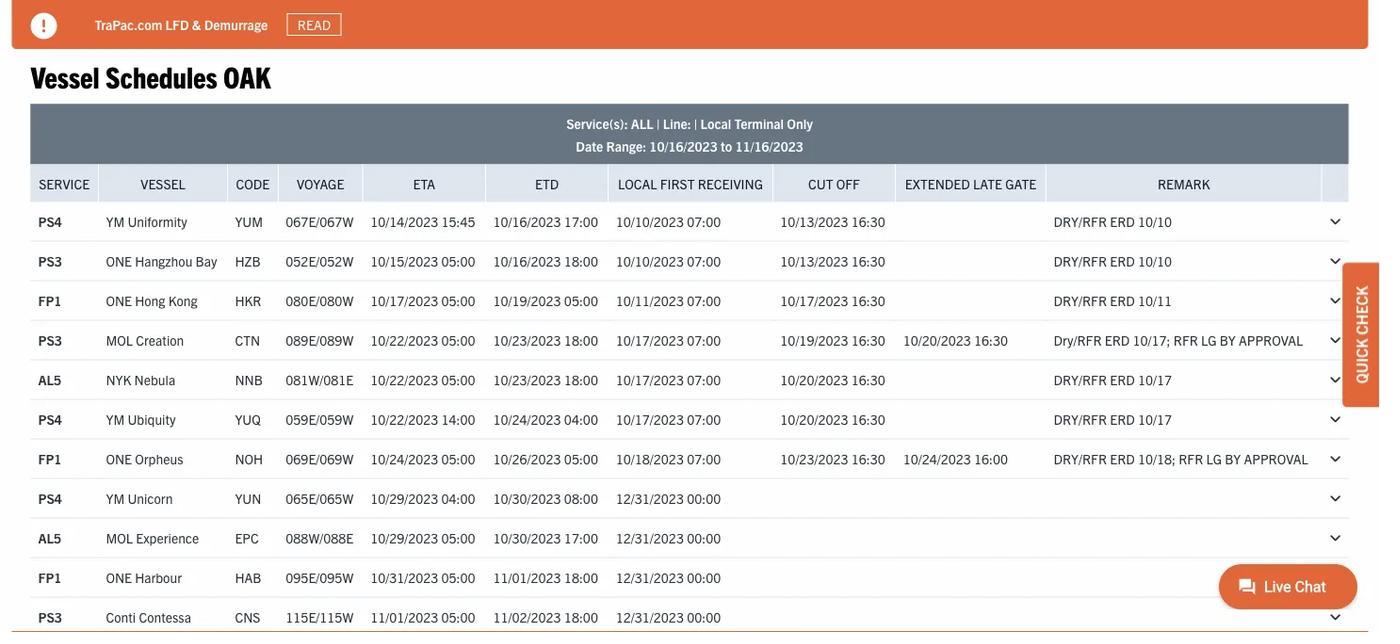 Task type: locate. For each thing, give the bounding box(es) containing it.
3 18:00 from the top
[[564, 371, 598, 388]]

2 ps3 from the top
[[38, 331, 62, 348]]

10/10
[[1138, 213, 1172, 230], [1138, 252, 1172, 269]]

10/23/2023 16:30
[[780, 450, 885, 467]]

date
[[576, 137, 603, 154]]

0 vertical spatial mol
[[106, 331, 133, 348]]

range:
[[606, 137, 646, 154]]

18:00 down 11/01/2023 18:00
[[564, 608, 598, 625]]

0 vertical spatial vessel
[[31, 57, 100, 94]]

17:00 down "08:00"
[[564, 529, 598, 546]]

10/10/2023 07:00 up 10/11/2023 07:00
[[616, 252, 721, 269]]

1 horizontal spatial 11/01/2023
[[493, 569, 561, 586]]

1 vertical spatial 10/29/2023
[[370, 529, 438, 546]]

2 10/13/2023 16:30 from the top
[[780, 252, 885, 269]]

2 vertical spatial 10/23/2023
[[780, 450, 848, 467]]

05:00 down 14:00 in the bottom of the page
[[441, 450, 475, 467]]

1 vertical spatial 10/22/2023
[[370, 371, 438, 388]]

16:30 for 067e/067w
[[851, 213, 885, 230]]

10/24/2023
[[493, 411, 561, 428], [370, 450, 438, 467], [903, 450, 971, 467]]

3 10/17/2023 07:00 from the top
[[616, 411, 721, 428]]

17:00 for 10/30/2023 17:00
[[564, 529, 598, 546]]

05:00
[[441, 252, 475, 269], [441, 292, 475, 309], [564, 292, 598, 309], [441, 331, 475, 348], [441, 371, 475, 388], [441, 450, 475, 467], [564, 450, 598, 467], [441, 529, 475, 546], [441, 569, 475, 586], [441, 608, 475, 625]]

2 ym from the top
[[106, 411, 125, 428]]

10/29/2023 up 10/29/2023 05:00
[[370, 490, 438, 507]]

ym for ym ubiquity
[[106, 411, 125, 428]]

0 vertical spatial al5
[[38, 371, 61, 388]]

by right 10/18;
[[1225, 450, 1241, 467]]

2 00:00 from the top
[[687, 529, 721, 546]]

1 horizontal spatial vessel
[[141, 175, 185, 192]]

2 10/10/2023 from the top
[[616, 252, 684, 269]]

18:00 down 10/16/2023 17:00
[[564, 252, 598, 269]]

05:00 up 14:00 in the bottom of the page
[[441, 371, 475, 388]]

10/16/2023 down 'etd'
[[493, 213, 561, 230]]

2 07:00 from the top
[[687, 252, 721, 269]]

10/10/2023 07:00 for 18:00
[[616, 252, 721, 269]]

0 vertical spatial 10/29/2023
[[370, 490, 438, 507]]

0 vertical spatial 10/10/2023 07:00
[[616, 213, 721, 230]]

11/16/2023
[[735, 137, 803, 154]]

0 vertical spatial ps3
[[38, 252, 62, 269]]

ps3
[[38, 252, 62, 269], [38, 331, 62, 348], [38, 608, 62, 625]]

18:00
[[564, 252, 598, 269], [564, 331, 598, 348], [564, 371, 598, 388], [564, 569, 598, 586], [564, 608, 598, 625]]

1 vertical spatial 17:00
[[564, 529, 598, 546]]

07:00
[[687, 213, 721, 230], [687, 252, 721, 269], [687, 292, 721, 309], [687, 331, 721, 348], [687, 371, 721, 388], [687, 411, 721, 428], [687, 450, 721, 467]]

1 00:00 from the top
[[687, 490, 721, 507]]

1 vertical spatial vessel
[[141, 175, 185, 192]]

16:30 left 10/24/2023 16:00
[[851, 450, 885, 467]]

0 vertical spatial 17:00
[[564, 213, 598, 230]]

10/11
[[1138, 292, 1172, 309]]

1 vertical spatial 10/23/2023 18:00
[[493, 371, 598, 388]]

erd
[[1110, 213, 1135, 230], [1110, 252, 1135, 269], [1110, 292, 1135, 309], [1105, 331, 1130, 348], [1110, 371, 1135, 388], [1110, 411, 1135, 428], [1110, 450, 1135, 467]]

0 vertical spatial 10/10
[[1138, 213, 1172, 230]]

ps4 down service
[[38, 213, 62, 230]]

5 07:00 from the top
[[687, 371, 721, 388]]

1 10/13/2023 from the top
[[780, 213, 848, 230]]

0 horizontal spatial |
[[657, 114, 660, 131]]

dry/rfr erd 10/17
[[1054, 371, 1172, 388], [1054, 411, 1172, 428]]

1 vertical spatial 10/10
[[1138, 252, 1172, 269]]

089e/089w
[[286, 331, 353, 348]]

1 vertical spatial 10/17
[[1138, 411, 1172, 428]]

5 dry/rfr from the top
[[1054, 411, 1107, 428]]

05:00 down 10/17/2023 05:00
[[441, 331, 475, 348]]

1 10/10/2023 07:00 from the top
[[616, 213, 721, 230]]

1 horizontal spatial 04:00
[[564, 411, 598, 428]]

3 fp1 from the top
[[38, 569, 62, 586]]

08:00
[[564, 490, 598, 507]]

0 horizontal spatial 11/01/2023
[[370, 608, 438, 625]]

1 vertical spatial 10/20/2023
[[780, 371, 848, 388]]

10/13/2023 16:30
[[780, 213, 885, 230], [780, 252, 885, 269]]

10/24/2023 04:00
[[493, 411, 598, 428]]

10/30/2023 17:00
[[493, 529, 598, 546]]

dry/rfr erd 10/10 for 10/16/2023 18:00
[[1054, 252, 1172, 269]]

2 10/17/2023 07:00 from the top
[[616, 371, 721, 388]]

10/10/2023
[[616, 213, 684, 230], [616, 252, 684, 269]]

10/23/2023 18:00 for 081w/081e
[[493, 371, 598, 388]]

1 vertical spatial 10/30/2023
[[493, 529, 561, 546]]

2 12/31/2023 from the top
[[616, 529, 684, 546]]

0 vertical spatial 10/17/2023 07:00
[[616, 331, 721, 348]]

erd for 052e/052w
[[1110, 252, 1135, 269]]

4 07:00 from the top
[[687, 331, 721, 348]]

0 vertical spatial fp1
[[38, 292, 62, 309]]

1 horizontal spatial local
[[700, 114, 731, 131]]

one left hong
[[106, 292, 132, 309]]

2 al5 from the top
[[38, 529, 61, 546]]

one left "harbour"
[[106, 569, 132, 586]]

10/10 up 10/11
[[1138, 252, 1172, 269]]

12/31/2023 for 11/02/2023 18:00
[[616, 608, 684, 625]]

1 10/17 from the top
[[1138, 371, 1172, 388]]

10/22/2023 down 10/17/2023 05:00
[[370, 331, 438, 348]]

4 12/31/2023 00:00 from the top
[[616, 608, 721, 625]]

demurrage
[[204, 16, 268, 33]]

0 horizontal spatial local
[[618, 175, 657, 192]]

ps3 for one hangzhou bay
[[38, 252, 62, 269]]

solid image
[[31, 13, 57, 39]]

fp1 for one orpheus
[[38, 450, 62, 467]]

ym left ubiquity
[[106, 411, 125, 428]]

2 12/31/2023 00:00 from the top
[[616, 529, 721, 546]]

10/13/2023 for 10/16/2023 18:00
[[780, 252, 848, 269]]

11/01/2023
[[493, 569, 561, 586], [370, 608, 438, 625]]

1 vertical spatial ps4
[[38, 411, 62, 428]]

approval for dry/rfr erd 10/18; rfr lg by approval
[[1244, 450, 1308, 467]]

11/01/2023 up 11/02/2023
[[493, 569, 561, 586]]

10/10/2023 07:00 for 17:00
[[616, 213, 721, 230]]

10/17/2023 for 081w/081e
[[616, 371, 684, 388]]

12/31/2023
[[616, 490, 684, 507], [616, 529, 684, 546], [616, 569, 684, 586], [616, 608, 684, 625]]

vessel down solid icon
[[31, 57, 100, 94]]

one hong kong
[[106, 292, 198, 309]]

ym left unicorn
[[106, 490, 125, 507]]

1 ym from the top
[[106, 213, 125, 230]]

0 vertical spatial lg
[[1201, 331, 1217, 348]]

10/13/2023 up 10/17/2023 16:30
[[780, 252, 848, 269]]

1 vertical spatial al5
[[38, 529, 61, 546]]

16:00
[[974, 450, 1008, 467]]

2 10/29/2023 from the top
[[370, 529, 438, 546]]

00:00 for 11/02/2023 18:00
[[687, 608, 721, 625]]

10/24/2023 up "10/26/2023"
[[493, 411, 561, 428]]

hab
[[235, 569, 262, 586]]

by for 10/17;
[[1220, 331, 1236, 348]]

17:00
[[564, 213, 598, 230], [564, 529, 598, 546]]

ps4 left ym ubiquity
[[38, 411, 62, 428]]

10/22/2023 for 081w/081e
[[370, 371, 438, 388]]

1 10/23/2023 18:00 from the top
[[493, 331, 598, 348]]

05:00 for 069e/069w
[[441, 450, 475, 467]]

10/23/2023 18:00
[[493, 331, 598, 348], [493, 371, 598, 388]]

1 vertical spatial dry/rfr erd 10/10
[[1054, 252, 1172, 269]]

10/30/2023 for 10/30/2023 08:00
[[493, 490, 561, 507]]

5 18:00 from the top
[[564, 608, 598, 625]]

2 vertical spatial ps4
[[38, 490, 62, 507]]

1 vertical spatial 10/10/2023 07:00
[[616, 252, 721, 269]]

1 18:00 from the top
[[564, 252, 598, 269]]

10/19/2023 down 10/17/2023 16:30
[[780, 331, 848, 348]]

kong
[[168, 292, 198, 309]]

1 dry/rfr from the top
[[1054, 213, 1107, 230]]

1 vertical spatial mol
[[106, 529, 133, 546]]

0 vertical spatial ym
[[106, 213, 125, 230]]

3 dry/rfr from the top
[[1054, 292, 1107, 309]]

0 vertical spatial 10/19/2023
[[493, 292, 561, 309]]

10/16/2023
[[649, 137, 718, 154], [493, 213, 561, 230], [493, 252, 561, 269]]

contessa
[[139, 608, 191, 625]]

10/22/2023 up 10/22/2023 14:00
[[370, 371, 438, 388]]

10/10 for 10/16/2023 17:00
[[1138, 213, 1172, 230]]

10/23/2023 for 089e/089w
[[493, 331, 561, 348]]

1 17:00 from the top
[[564, 213, 598, 230]]

3 12/31/2023 00:00 from the top
[[616, 569, 721, 586]]

3 ym from the top
[[106, 490, 125, 507]]

05:00 down 15:45
[[441, 252, 475, 269]]

ps4
[[38, 213, 62, 230], [38, 411, 62, 428], [38, 490, 62, 507]]

dry/rfr for 10/23/2023 18:00
[[1054, 371, 1107, 388]]

10/17/2023 07:00 for 081w/081e
[[616, 371, 721, 388]]

10/23/2023 18:00 down 10/19/2023 05:00
[[493, 331, 598, 348]]

11/01/2023 down 10/31/2023
[[370, 608, 438, 625]]

0 vertical spatial 10/23/2023 18:00
[[493, 331, 598, 348]]

2 10/22/2023 05:00 from the top
[[370, 371, 475, 388]]

052e/052w
[[286, 252, 353, 269]]

1 vertical spatial 04:00
[[441, 490, 475, 507]]

local inside service(s): all | line: | local terminal only date range: 10/16/2023 to 11/16/2023
[[700, 114, 731, 131]]

mol
[[106, 331, 133, 348], [106, 529, 133, 546]]

lg for 10/18;
[[1206, 450, 1222, 467]]

0 vertical spatial by
[[1220, 331, 1236, 348]]

1 vertical spatial 10/19/2023
[[780, 331, 848, 348]]

18:00 for 10/13/2023 16:30
[[564, 252, 598, 269]]

3 ps3 from the top
[[38, 608, 62, 625]]

4 18:00 from the top
[[564, 569, 598, 586]]

2 10/10/2023 07:00 from the top
[[616, 252, 721, 269]]

0 vertical spatial 10/22/2023
[[370, 331, 438, 348]]

0 horizontal spatial 10/24/2023
[[370, 450, 438, 467]]

10/10 down remark
[[1138, 213, 1172, 230]]

1 dry/rfr erd 10/17 from the top
[[1054, 371, 1172, 388]]

1 10/29/2023 from the top
[[370, 490, 438, 507]]

2 dry/rfr erd 10/10 from the top
[[1054, 252, 1172, 269]]

10/10/2023 07:00
[[616, 213, 721, 230], [616, 252, 721, 269]]

0 horizontal spatial 04:00
[[441, 490, 475, 507]]

4 12/31/2023 from the top
[[616, 608, 684, 625]]

10/10/2023 07:00 down first
[[616, 213, 721, 230]]

1 10/10/2023 from the top
[[616, 213, 684, 230]]

1 horizontal spatial |
[[694, 114, 697, 131]]

11/02/2023
[[493, 608, 561, 625]]

2 fp1 from the top
[[38, 450, 62, 467]]

al5 for mol experience
[[38, 529, 61, 546]]

10/26/2023
[[493, 450, 561, 467]]

10/10/2023 down first
[[616, 213, 684, 230]]

10/22/2023 05:00 down 10/17/2023 05:00
[[370, 331, 475, 348]]

1 vertical spatial approval
[[1244, 450, 1308, 467]]

2 10/23/2023 18:00 from the top
[[493, 371, 598, 388]]

one for one orpheus
[[106, 450, 132, 467]]

1 10/22/2023 05:00 from the top
[[370, 331, 475, 348]]

10/17 for 10/24/2023 04:00
[[1138, 411, 1172, 428]]

2 vertical spatial 10/16/2023
[[493, 252, 561, 269]]

10/10/2023 up 10/11/2023
[[616, 252, 684, 269]]

10/17/2023 07:00 for 089e/089w
[[616, 331, 721, 348]]

10/23/2023 18:00 up 10/24/2023 04:00
[[493, 371, 598, 388]]

3 one from the top
[[106, 450, 132, 467]]

2 dry/rfr from the top
[[1054, 252, 1107, 269]]

2 vertical spatial fp1
[[38, 569, 62, 586]]

erd for 080e/080w
[[1110, 292, 1135, 309]]

erd for 069e/069w
[[1110, 450, 1135, 467]]

18:00 up 11/02/2023 18:00
[[564, 569, 598, 586]]

10/24/2023 left 16:00
[[903, 450, 971, 467]]

local down range:
[[618, 175, 657, 192]]

10/20/2023
[[903, 331, 971, 348], [780, 371, 848, 388], [780, 411, 848, 428]]

one for one hong kong
[[106, 292, 132, 309]]

ps4 left ym unicorn
[[38, 490, 62, 507]]

2 mol from the top
[[106, 529, 133, 546]]

1 vertical spatial 10/17/2023 07:00
[[616, 371, 721, 388]]

05:00 for 095e/095w
[[441, 569, 475, 586]]

0 vertical spatial dry/rfr erd 10/10
[[1054, 213, 1172, 230]]

check
[[1352, 286, 1371, 335]]

10/22/2023 05:00 up 10/22/2023 14:00
[[370, 371, 475, 388]]

07:00 for 069e/069w
[[687, 450, 721, 467]]

cut
[[808, 175, 833, 192]]

2 dry/rfr erd 10/17 from the top
[[1054, 411, 1172, 428]]

16:30 down off
[[851, 213, 885, 230]]

10/13/2023 16:30 down cut off
[[780, 213, 885, 230]]

fp1
[[38, 292, 62, 309], [38, 450, 62, 467], [38, 569, 62, 586]]

mol experience
[[106, 529, 199, 546]]

10/22/2023 for 089e/089w
[[370, 331, 438, 348]]

10/13/2023 down cut
[[780, 213, 848, 230]]

0 vertical spatial 10/13/2023
[[780, 213, 848, 230]]

0 vertical spatial 10/13/2023 16:30
[[780, 213, 885, 230]]

2 one from the top
[[106, 292, 132, 309]]

dry/rfr erd 10/17; rfr lg by approval
[[1054, 331, 1303, 348]]

0 vertical spatial 10/30/2023
[[493, 490, 561, 507]]

local up to
[[700, 114, 731, 131]]

16:30 for 089e/089w
[[851, 331, 885, 348]]

10/29/2023
[[370, 490, 438, 507], [370, 529, 438, 546]]

1 vertical spatial by
[[1225, 450, 1241, 467]]

1 vertical spatial ym
[[106, 411, 125, 428]]

1 vertical spatial 10/16/2023
[[493, 213, 561, 230]]

10/23/2023 18:00 for 089e/089w
[[493, 331, 598, 348]]

one left orpheus
[[106, 450, 132, 467]]

04:00 down 10/24/2023 05:00
[[441, 490, 475, 507]]

ym
[[106, 213, 125, 230], [106, 411, 125, 428], [106, 490, 125, 507]]

3 ps4 from the top
[[38, 490, 62, 507]]

1 ps3 from the top
[[38, 252, 62, 269]]

16:30 up 10/17/2023 16:30
[[851, 252, 885, 269]]

3 10/22/2023 from the top
[[370, 411, 438, 428]]

dry/rfr for 10/16/2023 17:00
[[1054, 213, 1107, 230]]

10/13/2023 16:30 up 10/17/2023 16:30
[[780, 252, 885, 269]]

0 vertical spatial 10/23/2023
[[493, 331, 561, 348]]

| right line:
[[694, 114, 697, 131]]

service
[[39, 175, 90, 192]]

095e/095w
[[286, 569, 353, 586]]

1 vertical spatial dry/rfr erd 10/17
[[1054, 411, 1172, 428]]

dry/rfr erd 10/17 for 10/23/2023 18:00
[[1054, 371, 1172, 388]]

| right all
[[657, 114, 660, 131]]

10/17 for 10/23/2023 18:00
[[1138, 371, 1172, 388]]

dry/rfr for 10/16/2023 18:00
[[1054, 252, 1107, 269]]

1 vertical spatial rfr
[[1179, 450, 1203, 467]]

11/01/2023 for 11/01/2023 18:00
[[493, 569, 561, 586]]

6 07:00 from the top
[[687, 411, 721, 428]]

10/29/2023 for 10/29/2023 04:00
[[370, 490, 438, 507]]

10/30/2023 08:00
[[493, 490, 598, 507]]

ubiquity
[[128, 411, 176, 428]]

10/17/2023 16:30
[[780, 292, 885, 309]]

05:00 for 089e/089w
[[441, 331, 475, 348]]

vessel up the uniformity
[[141, 175, 185, 192]]

3 07:00 from the top
[[687, 292, 721, 309]]

05:00 down 10/15/2023 05:00
[[441, 292, 475, 309]]

0 vertical spatial 10/10/2023
[[616, 213, 684, 230]]

10/26/2023 05:00
[[493, 450, 598, 467]]

10/14/2023 15:45
[[370, 213, 475, 230]]

etd
[[535, 175, 559, 192]]

1 one from the top
[[106, 252, 132, 269]]

1 10/10 from the top
[[1138, 213, 1172, 230]]

7 07:00 from the top
[[687, 450, 721, 467]]

erd for 081w/081e
[[1110, 371, 1135, 388]]

1 ps4 from the top
[[38, 213, 62, 230]]

0 vertical spatial dry/rfr erd 10/17
[[1054, 371, 1172, 388]]

1 vertical spatial 10/13/2023 16:30
[[780, 252, 885, 269]]

1 vertical spatial lg
[[1206, 450, 1222, 467]]

1 vertical spatial 10/10/2023
[[616, 252, 684, 269]]

12/31/2023 00:00 for 11/02/2023 18:00
[[616, 608, 721, 625]]

rfr right 10/17; in the right of the page
[[1174, 331, 1198, 348]]

2 vertical spatial 10/20/2023 16:30
[[780, 411, 885, 428]]

2 17:00 from the top
[[564, 529, 598, 546]]

2 horizontal spatial 10/24/2023
[[903, 450, 971, 467]]

2 ps4 from the top
[[38, 411, 62, 428]]

18:00 up 10/24/2023 04:00
[[564, 371, 598, 388]]

10/22/2023 up 10/24/2023 05:00
[[370, 411, 438, 428]]

lg right 10/17; in the right of the page
[[1201, 331, 1217, 348]]

hzb
[[235, 252, 261, 269]]

mol down ym unicorn
[[106, 529, 133, 546]]

cns
[[235, 608, 260, 625]]

one left hangzhou
[[106, 252, 132, 269]]

1 vertical spatial 10/23/2023
[[493, 371, 561, 388]]

16:30
[[851, 213, 885, 230], [851, 252, 885, 269], [851, 292, 885, 309], [851, 331, 885, 348], [974, 331, 1008, 348], [851, 371, 885, 388], [851, 411, 885, 428], [851, 450, 885, 467]]

quick
[[1352, 339, 1371, 384]]

ps4 for ym unicorn
[[38, 490, 62, 507]]

4 00:00 from the top
[[687, 608, 721, 625]]

1 vertical spatial 10/13/2023
[[780, 252, 848, 269]]

1 vertical spatial 10/22/2023 05:00
[[370, 371, 475, 388]]

10/14/2023
[[370, 213, 438, 230]]

0 vertical spatial 04:00
[[564, 411, 598, 428]]

extended
[[905, 175, 970, 192]]

10/16/2023 down line:
[[649, 137, 718, 154]]

ym left the uniformity
[[106, 213, 125, 230]]

one harbour
[[106, 569, 182, 586]]

2 vertical spatial ps3
[[38, 608, 62, 625]]

lg right 10/18;
[[1206, 450, 1222, 467]]

4 one from the top
[[106, 569, 132, 586]]

1 10/13/2023 16:30 from the top
[[780, 213, 885, 230]]

11/01/2023 05:00
[[370, 608, 475, 625]]

lfd
[[165, 16, 189, 33]]

17:00 up 10/16/2023 18:00
[[564, 213, 598, 230]]

rfr
[[1174, 331, 1198, 348], [1179, 450, 1203, 467]]

10/30/2023 up 11/01/2023 18:00
[[493, 529, 561, 546]]

0 vertical spatial approval
[[1239, 331, 1303, 348]]

05:00 up 11/01/2023 05:00
[[441, 569, 475, 586]]

1 vertical spatial ps3
[[38, 331, 62, 348]]

3 12/31/2023 from the top
[[616, 569, 684, 586]]

2 vertical spatial ym
[[106, 490, 125, 507]]

16:30 up 10/23/2023 16:30
[[851, 411, 885, 428]]

dry/rfr erd 10/17 down dry/rfr
[[1054, 371, 1172, 388]]

dry/rfr
[[1054, 213, 1107, 230], [1054, 252, 1107, 269], [1054, 292, 1107, 309], [1054, 371, 1107, 388], [1054, 411, 1107, 428], [1054, 450, 1107, 467]]

2 vertical spatial 10/17/2023 07:00
[[616, 411, 721, 428]]

2 10/22/2023 from the top
[[370, 371, 438, 388]]

1 fp1 from the top
[[38, 292, 62, 309]]

07:00 for 080e/080w
[[687, 292, 721, 309]]

epc
[[235, 529, 259, 546]]

0 vertical spatial local
[[700, 114, 731, 131]]

1 vertical spatial 10/20/2023 16:30
[[780, 371, 885, 388]]

05:00 down 10/29/2023 04:00 on the left bottom of page
[[441, 529, 475, 546]]

ym ubiquity
[[106, 411, 176, 428]]

07:00 for 089e/089w
[[687, 331, 721, 348]]

6 dry/rfr from the top
[[1054, 450, 1107, 467]]

3 00:00 from the top
[[687, 569, 721, 586]]

10/16/2023 18:00
[[493, 252, 598, 269]]

05:00 for 115e/115w
[[441, 608, 475, 625]]

1 horizontal spatial 10/24/2023
[[493, 411, 561, 428]]

one
[[106, 252, 132, 269], [106, 292, 132, 309], [106, 450, 132, 467], [106, 569, 132, 586]]

0 horizontal spatial vessel
[[31, 57, 100, 94]]

16:30 down 10/19/2023 16:30
[[851, 371, 885, 388]]

rfr right 10/18;
[[1179, 450, 1203, 467]]

1 al5 from the top
[[38, 371, 61, 388]]

10/18/2023
[[616, 450, 684, 467]]

10/31/2023
[[370, 569, 438, 586]]

10/19/2023 for 10/19/2023 05:00
[[493, 292, 561, 309]]

2 10/17 from the top
[[1138, 411, 1172, 428]]

18:00 down 10/19/2023 05:00
[[564, 331, 598, 348]]

10/17/2023
[[370, 292, 438, 309], [780, 292, 848, 309], [616, 331, 684, 348], [616, 371, 684, 388], [616, 411, 684, 428]]

by for 10/18;
[[1225, 450, 1241, 467]]

1 10/17/2023 07:00 from the top
[[616, 331, 721, 348]]

18:00 for 10/19/2023 16:30
[[564, 331, 598, 348]]

1 mol from the top
[[106, 331, 133, 348]]

00:00 for 11/01/2023 18:00
[[687, 569, 721, 586]]

0 vertical spatial ps4
[[38, 213, 62, 230]]

10/23/2023 for 081w/081e
[[493, 371, 561, 388]]

approval
[[1239, 331, 1303, 348], [1244, 450, 1308, 467]]

0 vertical spatial rfr
[[1174, 331, 1198, 348]]

1 vertical spatial 11/01/2023
[[370, 608, 438, 625]]

fp1 for one hong kong
[[38, 292, 62, 309]]

ps4 for ym uniformity
[[38, 213, 62, 230]]

10/19/2023 for 10/19/2023 16:30
[[780, 331, 848, 348]]

1 07:00 from the top
[[687, 213, 721, 230]]

2 10/30/2023 from the top
[[493, 529, 561, 546]]

ps3 for conti contessa
[[38, 608, 62, 625]]

16:30 up 10/19/2023 16:30
[[851, 292, 885, 309]]

dry/rfr erd 10/17 for 10/24/2023 04:00
[[1054, 411, 1172, 428]]

2 18:00 from the top
[[564, 331, 598, 348]]

10/10 for 10/16/2023 18:00
[[1138, 252, 1172, 269]]

hong
[[135, 292, 165, 309]]

off
[[836, 175, 860, 192]]

1 12/31/2023 00:00 from the top
[[616, 490, 721, 507]]

11/01/2023 for 11/01/2023 05:00
[[370, 608, 438, 625]]

1 10/22/2023 from the top
[[370, 331, 438, 348]]

terminal
[[734, 114, 784, 131]]

1 vertical spatial fp1
[[38, 450, 62, 467]]

0 vertical spatial 11/01/2023
[[493, 569, 561, 586]]

10/10/2023 for 18:00
[[616, 252, 684, 269]]

10/29/2023 up 10/31/2023
[[370, 529, 438, 546]]

1 horizontal spatial 10/19/2023
[[780, 331, 848, 348]]

10/24/2023 for 10/24/2023 05:00
[[370, 450, 438, 467]]

10/16/2023 down 10/16/2023 17:00
[[493, 252, 561, 269]]

10/13/2023 for 10/16/2023 17:00
[[780, 213, 848, 230]]

2 10/13/2023 from the top
[[780, 252, 848, 269]]

0 horizontal spatial 10/19/2023
[[493, 292, 561, 309]]

uniformity
[[128, 213, 187, 230]]

0 vertical spatial 10/17
[[1138, 371, 1172, 388]]

16:30 down 10/17/2023 16:30
[[851, 331, 885, 348]]

2 vertical spatial 10/22/2023
[[370, 411, 438, 428]]

10/30/2023 down "10/26/2023"
[[493, 490, 561, 507]]

05:00 up "08:00"
[[564, 450, 598, 467]]

10/24/2023 down 10/22/2023 14:00
[[370, 450, 438, 467]]

10/19/2023 down 10/16/2023 18:00
[[493, 292, 561, 309]]

2 10/10 from the top
[[1138, 252, 1172, 269]]

dry/rfr erd 10/17 up 10/18;
[[1054, 411, 1172, 428]]

cut off
[[808, 175, 860, 192]]

05:00 for 052e/052w
[[441, 252, 475, 269]]

059e/059w
[[286, 411, 353, 428]]

04:00 up 10/26/2023 05:00
[[564, 411, 598, 428]]

0 vertical spatial 10/22/2023 05:00
[[370, 331, 475, 348]]

1 vertical spatial local
[[618, 175, 657, 192]]

mol up nyk
[[106, 331, 133, 348]]

1 10/30/2023 from the top
[[493, 490, 561, 507]]

2 vertical spatial 10/20/2023
[[780, 411, 848, 428]]

10/17 up 10/18;
[[1138, 411, 1172, 428]]

1 dry/rfr erd 10/10 from the top
[[1054, 213, 1172, 230]]

2 | from the left
[[694, 114, 697, 131]]

4 dry/rfr from the top
[[1054, 371, 1107, 388]]

1 12/31/2023 from the top
[[616, 490, 684, 507]]

by right 10/17; in the right of the page
[[1220, 331, 1236, 348]]

05:00 down the 10/31/2023 05:00
[[441, 608, 475, 625]]

10/17 down 10/17; in the right of the page
[[1138, 371, 1172, 388]]

yum
[[235, 213, 263, 230]]

0 vertical spatial 10/16/2023
[[649, 137, 718, 154]]



Task type: describe. For each thing, give the bounding box(es) containing it.
dry/rfr
[[1054, 331, 1102, 348]]

oak
[[223, 57, 271, 94]]

dry/rfr erd 10/10 for 10/16/2023 17:00
[[1054, 213, 1172, 230]]

line:
[[663, 114, 691, 131]]

read
[[298, 16, 331, 33]]

10/24/2023 05:00
[[370, 450, 475, 467]]

eta
[[413, 175, 435, 192]]

quick check link
[[1343, 263, 1380, 407]]

unicorn
[[128, 490, 173, 507]]

fp1 for one harbour
[[38, 569, 62, 586]]

erd for 067e/067w
[[1110, 213, 1135, 230]]

rfr for 10/17;
[[1174, 331, 1198, 348]]

10/17/2023 07:00 for 059e/059w
[[616, 411, 721, 428]]

12/31/2023 00:00 for 10/30/2023 08:00
[[616, 490, 721, 507]]

16:30 for 059e/059w
[[851, 411, 885, 428]]

erd for 059e/059w
[[1110, 411, 1135, 428]]

17:00 for 10/16/2023 17:00
[[564, 213, 598, 230]]

orpheus
[[135, 450, 183, 467]]

0 vertical spatial 10/20/2023 16:30
[[903, 331, 1008, 348]]

vessel for vessel
[[141, 175, 185, 192]]

10/29/2023 05:00
[[370, 529, 475, 546]]

10/17/2023 for 089e/089w
[[616, 331, 684, 348]]

10/22/2023 for 059e/059w
[[370, 411, 438, 428]]

quick check
[[1352, 286, 1371, 384]]

ctn
[[235, 331, 260, 348]]

only
[[787, 114, 813, 131]]

10/29/2023 04:00
[[370, 490, 475, 507]]

10/11/2023 07:00
[[616, 292, 721, 309]]

nnb
[[235, 371, 263, 388]]

&
[[192, 16, 201, 33]]

mol for mol creation
[[106, 331, 133, 348]]

10/13/2023 16:30 for 17:00
[[780, 213, 885, 230]]

mol creation
[[106, 331, 184, 348]]

yuq
[[235, 411, 261, 428]]

creation
[[136, 331, 184, 348]]

04:00 for 10/24/2023 04:00
[[564, 411, 598, 428]]

05:00 down 10/16/2023 18:00
[[564, 292, 598, 309]]

local first receiving
[[618, 175, 763, 192]]

10/17;
[[1133, 331, 1171, 348]]

ps4 for ym ubiquity
[[38, 411, 62, 428]]

10/20/2023 for 10/24/2023 04:00
[[780, 411, 848, 428]]

0 vertical spatial 10/20/2023
[[903, 331, 971, 348]]

10/29/2023 for 10/29/2023 05:00
[[370, 529, 438, 546]]

12/31/2023 for 10/30/2023 08:00
[[616, 490, 684, 507]]

erd for 089e/089w
[[1105, 331, 1130, 348]]

12/31/2023 00:00 for 10/30/2023 17:00
[[616, 529, 721, 546]]

10/16/2023 inside service(s): all | line: | local terminal only date range: 10/16/2023 to 11/16/2023
[[649, 137, 718, 154]]

16:30 for 069e/069w
[[851, 450, 885, 467]]

approval for dry/rfr erd 10/17; rfr lg by approval
[[1239, 331, 1303, 348]]

16:30 for 080e/080w
[[851, 292, 885, 309]]

07:00 for 059e/059w
[[687, 411, 721, 428]]

10/17/2023 for 059e/059w
[[616, 411, 684, 428]]

11/01/2023 18:00
[[493, 569, 598, 586]]

rfr for 10/18;
[[1179, 450, 1203, 467]]

10/16/2023 for 10/16/2023 18:00
[[493, 252, 561, 269]]

nebula
[[134, 371, 175, 388]]

conti
[[106, 608, 136, 625]]

ym for ym unicorn
[[106, 490, 125, 507]]

one hangzhou bay
[[106, 252, 217, 269]]

069e/069w
[[286, 450, 353, 467]]

first
[[660, 175, 695, 192]]

noh
[[235, 450, 263, 467]]

all
[[631, 114, 654, 131]]

10/22/2023 14:00
[[370, 411, 475, 428]]

10/20/2023 16:30 for 18:00
[[780, 371, 885, 388]]

trapac.com lfd & demurrage
[[95, 16, 268, 33]]

to
[[721, 137, 732, 154]]

trapac.com
[[95, 16, 162, 33]]

05:00 for 080e/080w
[[441, 292, 475, 309]]

experience
[[136, 529, 199, 546]]

081w/081e
[[286, 371, 353, 388]]

gate
[[1005, 175, 1037, 192]]

nyk nebula
[[106, 371, 175, 388]]

10/18;
[[1138, 450, 1176, 467]]

10/16/2023 17:00
[[493, 213, 598, 230]]

harbour
[[135, 569, 182, 586]]

067e/067w
[[286, 213, 353, 230]]

1 | from the left
[[657, 114, 660, 131]]

dry/rfr erd 10/11
[[1054, 292, 1172, 309]]

080e/080w
[[286, 292, 353, 309]]

10/19/2023 16:30
[[780, 331, 885, 348]]

00:00 for 10/30/2023 17:00
[[687, 529, 721, 546]]

05:00 for 081w/081e
[[441, 371, 475, 388]]

10/13/2023 16:30 for 18:00
[[780, 252, 885, 269]]

12/31/2023 for 10/30/2023 17:00
[[616, 529, 684, 546]]

extended late gate
[[905, 175, 1037, 192]]

10/10/2023 for 17:00
[[616, 213, 684, 230]]

ym for ym uniformity
[[106, 213, 125, 230]]

10/20/2023 16:30 for 04:00
[[780, 411, 885, 428]]

07:00 for 052e/052w
[[687, 252, 721, 269]]

10/19/2023 05:00
[[493, 292, 598, 309]]

nyk
[[106, 371, 131, 388]]

16:30 for 081w/081e
[[851, 371, 885, 388]]

remark
[[1158, 175, 1210, 192]]

115e/115w
[[286, 608, 353, 625]]

00:00 for 10/30/2023 08:00
[[687, 490, 721, 507]]

al5 for nyk nebula
[[38, 371, 61, 388]]

16:30 left dry/rfr
[[974, 331, 1008, 348]]

hkr
[[235, 292, 261, 309]]

receiving
[[698, 175, 763, 192]]

10/31/2023 05:00
[[370, 569, 475, 586]]

10/24/2023 for 10/24/2023 16:00
[[903, 450, 971, 467]]

vessel schedules oak
[[31, 57, 271, 94]]

04:00 for 10/29/2023 04:00
[[441, 490, 475, 507]]

10/22/2023 05:00 for 089e/089w
[[370, 331, 475, 348]]

15:45
[[441, 213, 475, 230]]

dry/rfr for 10/26/2023 05:00
[[1054, 450, 1107, 467]]

voyage
[[297, 175, 344, 192]]

ym uniformity
[[106, 213, 187, 230]]

ps3 for mol creation
[[38, 331, 62, 348]]

10/17/2023 05:00
[[370, 292, 475, 309]]

lg for 10/17;
[[1201, 331, 1217, 348]]

one for one harbour
[[106, 569, 132, 586]]

10/16/2023 for 10/16/2023 17:00
[[493, 213, 561, 230]]

read link
[[287, 13, 342, 36]]

05:00 for 088w/088e
[[441, 529, 475, 546]]

10/30/2023 for 10/30/2023 17:00
[[493, 529, 561, 546]]

10/22/2023 05:00 for 081w/081e
[[370, 371, 475, 388]]

10/15/2023 05:00
[[370, 252, 475, 269]]

dry/rfr for 10/19/2023 05:00
[[1054, 292, 1107, 309]]

yun
[[235, 490, 261, 507]]

07:00 for 081w/081e
[[687, 371, 721, 388]]

10/15/2023
[[370, 252, 438, 269]]

10/11/2023
[[616, 292, 684, 309]]

18:00 for 10/20/2023 16:30
[[564, 371, 598, 388]]

12/31/2023 00:00 for 11/01/2023 18:00
[[616, 569, 721, 586]]

10/18/2023 07:00
[[616, 450, 721, 467]]

late
[[973, 175, 1002, 192]]

schedules
[[106, 57, 217, 94]]

10/24/2023 for 10/24/2023 04:00
[[493, 411, 561, 428]]

12/31/2023 for 11/01/2023 18:00
[[616, 569, 684, 586]]

ym unicorn
[[106, 490, 173, 507]]



Task type: vqa. For each thing, say whether or not it's contained in the screenshot.


